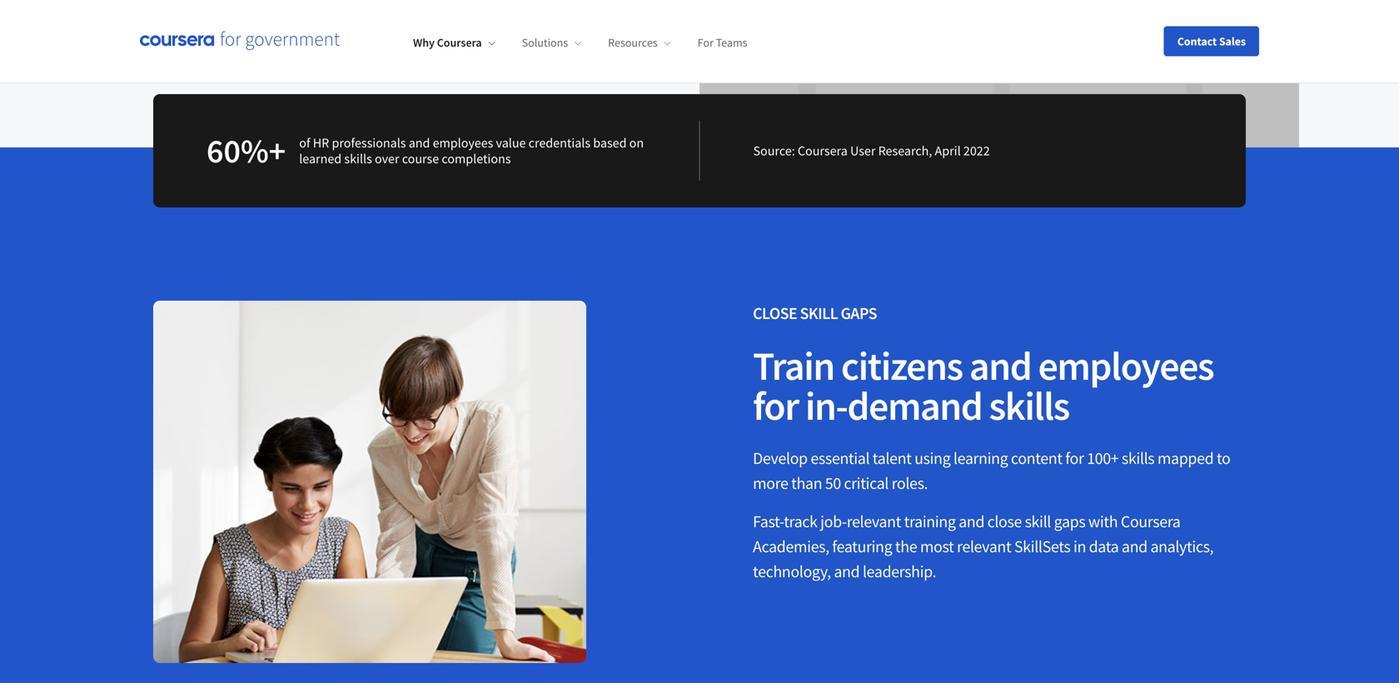 Task type: describe. For each thing, give the bounding box(es) containing it.
skillsets
[[1014, 536, 1071, 557]]

research,
[[878, 143, 932, 159]]

why coursera
[[413, 35, 482, 50]]

gaps
[[841, 303, 877, 324]]

contact for contact sales
[[180, 13, 225, 29]]

contact for contact sales
[[1178, 34, 1217, 49]]

talent
[[873, 448, 912, 469]]

roles.
[[892, 473, 928, 494]]

citizens
[[841, 341, 963, 391]]

source: coursera user research, april 2022
[[753, 143, 990, 159]]

contact sales
[[180, 13, 257, 29]]

why coursera link
[[413, 35, 495, 50]]

contact sales link
[[153, 1, 284, 41]]

0 horizontal spatial relevant
[[847, 511, 901, 532]]

training
[[904, 511, 956, 532]]

academies,
[[753, 536, 829, 557]]

resources
[[608, 35, 658, 50]]

coursera inside fast-track job-relevant training and close skill gaps with coursera academies, featuring the most relevant skillsets in data and analytics, technology, and leadership.
[[1121, 511, 1181, 532]]

why
[[413, 35, 435, 50]]

100+
[[1087, 448, 1119, 469]]

critical
[[844, 473, 889, 494]]

resources link
[[608, 35, 671, 50]]

employees inside of hr professionals and employees value credentials based on learned skills over course completions
[[433, 135, 493, 151]]

technology,
[[753, 561, 831, 582]]

skill
[[800, 303, 838, 324]]

using
[[915, 448, 951, 469]]

video thumbnail image
[[700, 0, 1299, 148]]

source:
[[753, 143, 795, 159]]

of hr professionals and employees value credentials based on learned skills over course completions
[[299, 135, 644, 167]]

mapped
[[1158, 448, 1214, 469]]

skills inside develop essential talent using learning content for 100+ skills mapped to more than 50 critical roles.
[[1122, 448, 1155, 469]]

teams
[[716, 35, 748, 50]]

close
[[753, 303, 797, 324]]

leadership.
[[863, 561, 936, 582]]

most
[[920, 536, 954, 557]]

for inside train citizens and employees for in-demand skills
[[753, 381, 799, 431]]

for teams link
[[698, 35, 748, 50]]

completions
[[442, 151, 511, 167]]

coursera for why
[[437, 35, 482, 50]]

based
[[593, 135, 627, 151]]

sales
[[1219, 34, 1246, 49]]

skill
[[1025, 511, 1051, 532]]

in
[[1074, 536, 1086, 557]]



Task type: vqa. For each thing, say whether or not it's contained in the screenshot.
your inside Unlimited access to 7,000+ world-class courses, hands-on projects, and job-ready certificate programs—all included in your subscription
no



Task type: locate. For each thing, give the bounding box(es) containing it.
1 vertical spatial employees
[[1038, 341, 1214, 391]]

1 horizontal spatial relevant
[[957, 536, 1011, 557]]

content
[[1011, 448, 1063, 469]]

of
[[299, 135, 310, 151]]

develop essential talent using learning content for 100+ skills mapped to more than 50 critical roles.
[[753, 448, 1231, 494]]

contact left the sales
[[1178, 34, 1217, 49]]

relevant
[[847, 511, 901, 532], [957, 536, 1011, 557]]

and inside of hr professionals and employees value credentials based on learned skills over course completions
[[409, 135, 430, 151]]

0 vertical spatial for
[[753, 381, 799, 431]]

contact sales button
[[1164, 26, 1259, 56]]

skills inside of hr professionals and employees value credentials based on learned skills over course completions
[[344, 151, 372, 167]]

2 horizontal spatial skills
[[1122, 448, 1155, 469]]

0 vertical spatial contact
[[180, 13, 225, 29]]

for teams
[[698, 35, 748, 50]]

0 horizontal spatial for
[[753, 381, 799, 431]]

over
[[375, 151, 399, 167]]

0 vertical spatial coursera
[[437, 35, 482, 50]]

2 vertical spatial coursera
[[1121, 511, 1181, 532]]

1 vertical spatial for
[[1066, 448, 1084, 469]]

fast-track job-relevant training and close skill gaps with coursera academies, featuring the most relevant skillsets in data and analytics, technology, and leadership.
[[753, 511, 1214, 582]]

coursera for source:
[[798, 143, 848, 159]]

0 horizontal spatial skills
[[344, 151, 372, 167]]

skills inside train citizens and employees for in-demand skills
[[989, 381, 1069, 431]]

data
[[1089, 536, 1119, 557]]

demand
[[847, 381, 982, 431]]

course
[[402, 151, 439, 167]]

for
[[698, 35, 714, 50]]

solutions
[[522, 35, 568, 50]]

2022
[[964, 143, 990, 159]]

learning
[[954, 448, 1008, 469]]

1 vertical spatial relevant
[[957, 536, 1011, 557]]

contact
[[180, 13, 225, 29], [1178, 34, 1217, 49]]

train
[[753, 341, 834, 391]]

coursera left user
[[798, 143, 848, 159]]

user
[[850, 143, 876, 159]]

develop
[[753, 448, 808, 469]]

0 vertical spatial skills
[[344, 151, 372, 167]]

close skills gaps image
[[153, 301, 586, 663]]

coursera
[[437, 35, 482, 50], [798, 143, 848, 159], [1121, 511, 1181, 532]]

april
[[935, 143, 961, 159]]

relevant up featuring
[[847, 511, 901, 532]]

for inside develop essential talent using learning content for 100+ skills mapped to more than 50 critical roles.
[[1066, 448, 1084, 469]]

job-
[[821, 511, 847, 532]]

1 horizontal spatial contact
[[1178, 34, 1217, 49]]

employees
[[433, 135, 493, 151], [1038, 341, 1214, 391]]

coursera up analytics,
[[1121, 511, 1181, 532]]

sales
[[228, 13, 257, 29]]

more
[[753, 473, 788, 494]]

0 horizontal spatial coursera
[[437, 35, 482, 50]]

solutions link
[[522, 35, 582, 50]]

skills
[[344, 151, 372, 167], [989, 381, 1069, 431], [1122, 448, 1155, 469]]

analytics,
[[1151, 536, 1214, 557]]

1 horizontal spatial skills
[[989, 381, 1069, 431]]

train citizens and employees for in-demand skills
[[753, 341, 1214, 431]]

close skill gaps
[[753, 303, 877, 324]]

and
[[409, 135, 430, 151], [969, 341, 1031, 391], [959, 511, 985, 532], [1122, 536, 1148, 557], [834, 561, 860, 582]]

on
[[629, 135, 644, 151]]

fast-
[[753, 511, 784, 532]]

featuring
[[832, 536, 892, 557]]

the
[[895, 536, 917, 557]]

0 horizontal spatial contact
[[180, 13, 225, 29]]

0 vertical spatial relevant
[[847, 511, 901, 532]]

skills right 100+
[[1122, 448, 1155, 469]]

1 horizontal spatial employees
[[1038, 341, 1214, 391]]

60%+
[[207, 130, 286, 172]]

relevant down close
[[957, 536, 1011, 557]]

coursera right why
[[437, 35, 482, 50]]

close
[[988, 511, 1022, 532]]

gaps
[[1054, 511, 1086, 532]]

2 horizontal spatial coursera
[[1121, 511, 1181, 532]]

learned
[[299, 151, 342, 167]]

and inside train citizens and employees for in-demand skills
[[969, 341, 1031, 391]]

contact inside button
[[1178, 34, 1217, 49]]

to
[[1217, 448, 1231, 469]]

0 vertical spatial employees
[[433, 135, 493, 151]]

1 vertical spatial coursera
[[798, 143, 848, 159]]

0 horizontal spatial employees
[[433, 135, 493, 151]]

1 vertical spatial skills
[[989, 381, 1069, 431]]

value
[[496, 135, 526, 151]]

for left in-
[[753, 381, 799, 431]]

for
[[753, 381, 799, 431], [1066, 448, 1084, 469]]

than
[[791, 473, 822, 494]]

hr
[[313, 135, 329, 151]]

track
[[784, 511, 818, 532]]

coursera for government image
[[140, 31, 340, 51]]

credentials
[[529, 135, 591, 151]]

with
[[1089, 511, 1118, 532]]

essential
[[811, 448, 870, 469]]

1 horizontal spatial coursera
[[798, 143, 848, 159]]

employees inside train citizens and employees for in-demand skills
[[1038, 341, 1214, 391]]

50
[[825, 473, 841, 494]]

1 horizontal spatial for
[[1066, 448, 1084, 469]]

skills left over
[[344, 151, 372, 167]]

contact sales
[[1178, 34, 1246, 49]]

professionals
[[332, 135, 406, 151]]

skills up content on the bottom right of the page
[[989, 381, 1069, 431]]

for left 100+
[[1066, 448, 1084, 469]]

in-
[[805, 381, 847, 431]]

1 vertical spatial contact
[[1178, 34, 1217, 49]]

2 vertical spatial skills
[[1122, 448, 1155, 469]]

contact left 'sales'
[[180, 13, 225, 29]]



